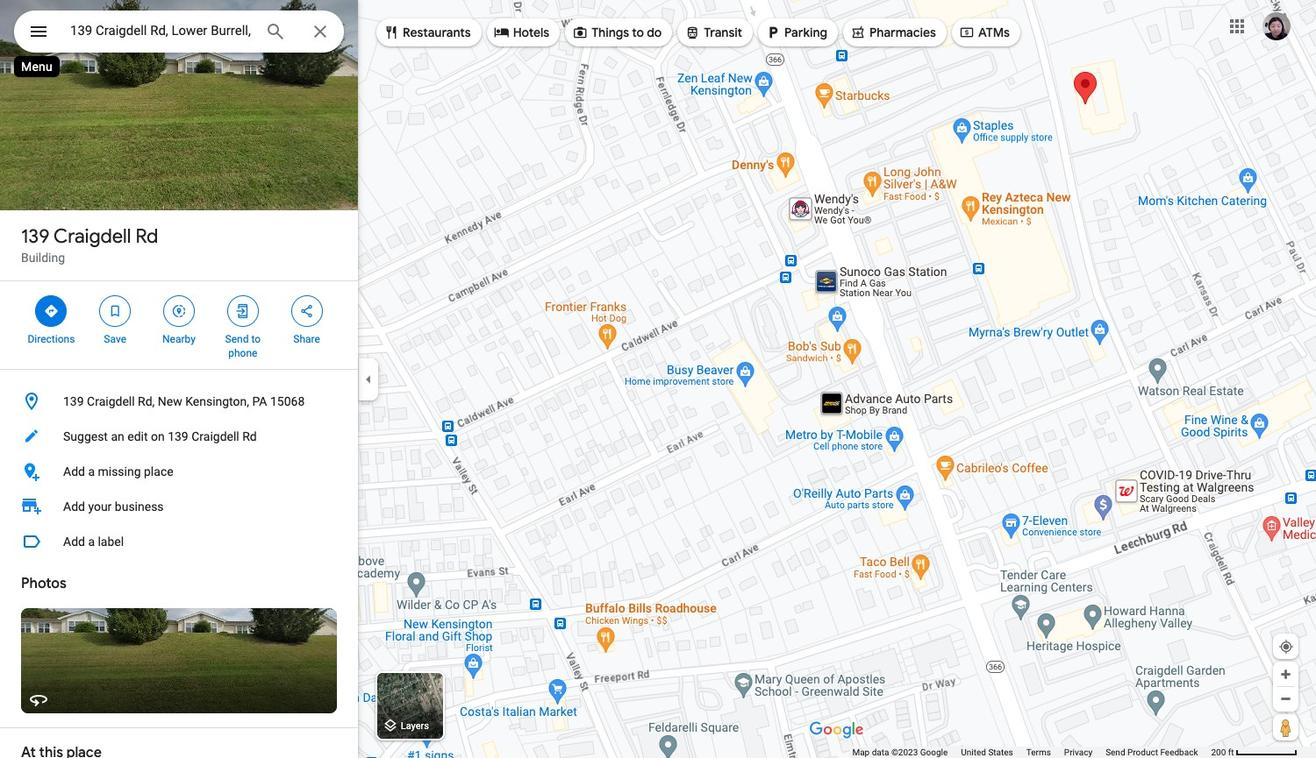 Task type: locate. For each thing, give the bounding box(es) containing it.
suggest an edit on 139 craigdell rd
[[63, 430, 257, 444]]

1 vertical spatial send
[[1106, 748, 1125, 758]]

footer
[[852, 748, 1211, 759]]

None field
[[70, 20, 251, 41]]

add your business link
[[0, 490, 358, 525]]

0 horizontal spatial 139
[[21, 225, 49, 249]]

1 vertical spatial craigdell
[[87, 395, 135, 409]]

2 a from the top
[[88, 535, 95, 549]]

139 up building
[[21, 225, 49, 249]]

0 vertical spatial add
[[63, 465, 85, 479]]

place
[[144, 465, 173, 479]]

send for send product feedback
[[1106, 748, 1125, 758]]

 pharmacies
[[850, 23, 936, 42]]

terms
[[1026, 748, 1051, 758]]

send
[[225, 333, 249, 346], [1106, 748, 1125, 758]]


[[685, 23, 700, 42]]

1 horizontal spatial send
[[1106, 748, 1125, 758]]


[[850, 23, 866, 42]]

zoom out image
[[1279, 693, 1292, 706]]


[[107, 302, 123, 321]]

139 inside 139 craigdell rd building
[[21, 225, 49, 249]]

send up phone
[[225, 333, 249, 346]]

to
[[632, 25, 644, 40], [251, 333, 261, 346]]

1 vertical spatial rd
[[242, 430, 257, 444]]

a left label
[[88, 535, 95, 549]]

139 craigdell rd, new kensington, pa 15068
[[63, 395, 305, 409]]

1 horizontal spatial rd
[[242, 430, 257, 444]]

send to phone
[[225, 333, 261, 360]]

a
[[88, 465, 95, 479], [88, 535, 95, 549]]

craigdell
[[54, 225, 131, 249], [87, 395, 135, 409], [191, 430, 239, 444]]

show street view coverage image
[[1273, 715, 1298, 741]]

3 add from the top
[[63, 535, 85, 549]]

add down 'suggest'
[[63, 465, 85, 479]]

a for label
[[88, 535, 95, 549]]


[[299, 302, 315, 321]]

send product feedback
[[1106, 748, 1198, 758]]


[[765, 23, 781, 42]]

do
[[647, 25, 662, 40]]

 search field
[[14, 11, 344, 56]]

a left "missing"
[[88, 465, 95, 479]]

139
[[21, 225, 49, 249], [63, 395, 84, 409], [168, 430, 188, 444]]

add a missing place
[[63, 465, 173, 479]]

200 ft button
[[1211, 748, 1298, 758]]

united states
[[961, 748, 1013, 758]]

rd inside 139 craigdell rd building
[[135, 225, 158, 249]]

0 vertical spatial send
[[225, 333, 249, 346]]

2 add from the top
[[63, 500, 85, 514]]

0 vertical spatial 139
[[21, 225, 49, 249]]

add inside button
[[63, 535, 85, 549]]

zoom in image
[[1279, 669, 1292, 682]]

edit
[[127, 430, 148, 444]]

2 vertical spatial 139
[[168, 430, 188, 444]]

0 horizontal spatial to
[[251, 333, 261, 346]]

google maps element
[[0, 0, 1316, 759]]

pharmacies
[[869, 25, 936, 40]]

craigdell left rd,
[[87, 395, 135, 409]]

send inside button
[[1106, 748, 1125, 758]]

craigdell for rd
[[54, 225, 131, 249]]

restaurants
[[403, 25, 471, 40]]

1 add from the top
[[63, 465, 85, 479]]

1 vertical spatial add
[[63, 500, 85, 514]]

139 up 'suggest'
[[63, 395, 84, 409]]

craigdell up building
[[54, 225, 131, 249]]

add left your
[[63, 500, 85, 514]]

1 horizontal spatial to
[[632, 25, 644, 40]]

craigdell inside 139 craigdell rd building
[[54, 225, 131, 249]]

send inside 'send to phone'
[[225, 333, 249, 346]]

1 vertical spatial 139
[[63, 395, 84, 409]]

on
[[151, 430, 165, 444]]

privacy
[[1064, 748, 1092, 758]]

rd inside button
[[242, 430, 257, 444]]

craigdell down kensington,
[[191, 430, 239, 444]]

footer containing map data ©2023 google
[[852, 748, 1211, 759]]

map
[[852, 748, 870, 758]]

0 horizontal spatial send
[[225, 333, 249, 346]]

2 vertical spatial add
[[63, 535, 85, 549]]

ft
[[1228, 748, 1234, 758]]

139 craigdell rd, new kensington, pa 15068 button
[[0, 384, 358, 419]]

product
[[1127, 748, 1158, 758]]

1 vertical spatial to
[[251, 333, 261, 346]]

200
[[1211, 748, 1226, 758]]

0 vertical spatial a
[[88, 465, 95, 479]]

rd
[[135, 225, 158, 249], [242, 430, 257, 444]]

 transit
[[685, 23, 742, 42]]

0 vertical spatial to
[[632, 25, 644, 40]]

missing
[[98, 465, 141, 479]]

atms
[[978, 25, 1010, 40]]

 atms
[[959, 23, 1010, 42]]

collapse side panel image
[[359, 370, 378, 389]]

phone
[[228, 347, 257, 360]]

to left the do
[[632, 25, 644, 40]]

0 horizontal spatial rd
[[135, 225, 158, 249]]

1 vertical spatial a
[[88, 535, 95, 549]]

none field inside 139 craigdell rd, lower burrell, pa 15068 field
[[70, 20, 251, 41]]

photos
[[21, 576, 66, 593]]

to up phone
[[251, 333, 261, 346]]

a for missing
[[88, 465, 95, 479]]

 things to do
[[572, 23, 662, 42]]

0 vertical spatial rd
[[135, 225, 158, 249]]

139 Craigdell Rd, Lower Burrell, PA 15068 field
[[14, 11, 344, 53]]

add a label button
[[0, 525, 358, 560]]

a inside add a missing place button
[[88, 465, 95, 479]]

rd,
[[138, 395, 155, 409]]

a inside "add a label" button
[[88, 535, 95, 549]]

send left "product"
[[1106, 748, 1125, 758]]

0 vertical spatial craigdell
[[54, 225, 131, 249]]

add
[[63, 465, 85, 479], [63, 500, 85, 514], [63, 535, 85, 549]]

add a missing place button
[[0, 454, 358, 490]]

send product feedback button
[[1106, 748, 1198, 759]]

139 right "on"
[[168, 430, 188, 444]]

1 a from the top
[[88, 465, 95, 479]]

add left label
[[63, 535, 85, 549]]

suggest an edit on 139 craigdell rd button
[[0, 419, 358, 454]]

add for add a label
[[63, 535, 85, 549]]

craigdell for rd,
[[87, 395, 135, 409]]

 parking
[[765, 23, 827, 42]]

add inside button
[[63, 465, 85, 479]]

add your business
[[63, 500, 164, 514]]

1 horizontal spatial 139
[[63, 395, 84, 409]]



Task type: describe. For each thing, give the bounding box(es) containing it.
united states button
[[961, 748, 1013, 759]]

layers
[[401, 721, 429, 733]]

states
[[988, 748, 1013, 758]]

139 for rd
[[21, 225, 49, 249]]

pa
[[252, 395, 267, 409]]

2 horizontal spatial 139
[[168, 430, 188, 444]]

things
[[591, 25, 629, 40]]

 hotels
[[494, 23, 549, 42]]

to inside 'send to phone'
[[251, 333, 261, 346]]

kensington,
[[185, 395, 249, 409]]

united
[[961, 748, 986, 758]]

building
[[21, 251, 65, 265]]

privacy button
[[1064, 748, 1092, 759]]


[[959, 23, 975, 42]]

parking
[[784, 25, 827, 40]]

139 craigdell rd building
[[21, 225, 158, 265]]

actions for 139 craigdell rd region
[[0, 282, 358, 369]]

suggest
[[63, 430, 108, 444]]

terms button
[[1026, 748, 1051, 759]]

show your location image
[[1278, 640, 1294, 655]]

map data ©2023 google
[[852, 748, 948, 758]]

nearby
[[162, 333, 196, 346]]

new
[[158, 395, 182, 409]]

business
[[115, 500, 164, 514]]

 button
[[14, 11, 63, 56]]

add for add a missing place
[[63, 465, 85, 479]]


[[383, 23, 399, 42]]


[[235, 302, 251, 321]]

 restaurants
[[383, 23, 471, 42]]

139 craigdell rd main content
[[0, 0, 358, 759]]

save
[[104, 333, 126, 346]]


[[43, 302, 59, 321]]

directions
[[28, 333, 75, 346]]

200 ft
[[1211, 748, 1234, 758]]


[[28, 19, 49, 44]]


[[572, 23, 588, 42]]

transit
[[704, 25, 742, 40]]


[[494, 23, 509, 42]]

©2023
[[891, 748, 918, 758]]

139 for rd,
[[63, 395, 84, 409]]


[[171, 302, 187, 321]]

send for send to phone
[[225, 333, 249, 346]]

add a label
[[63, 535, 124, 549]]

share
[[293, 333, 320, 346]]

google account: michele murakami  
(michele.murakami@adept.ai) image
[[1263, 12, 1291, 40]]

google
[[920, 748, 948, 758]]

15068
[[270, 395, 305, 409]]

to inside  things to do
[[632, 25, 644, 40]]

an
[[111, 430, 124, 444]]

label
[[98, 535, 124, 549]]

data
[[872, 748, 889, 758]]

feedback
[[1160, 748, 1198, 758]]

2 vertical spatial craigdell
[[191, 430, 239, 444]]

footer inside google maps element
[[852, 748, 1211, 759]]

hotels
[[513, 25, 549, 40]]

add for add your business
[[63, 500, 85, 514]]

your
[[88, 500, 112, 514]]



Task type: vqa. For each thing, say whether or not it's contained in the screenshot.
Nearby
yes



